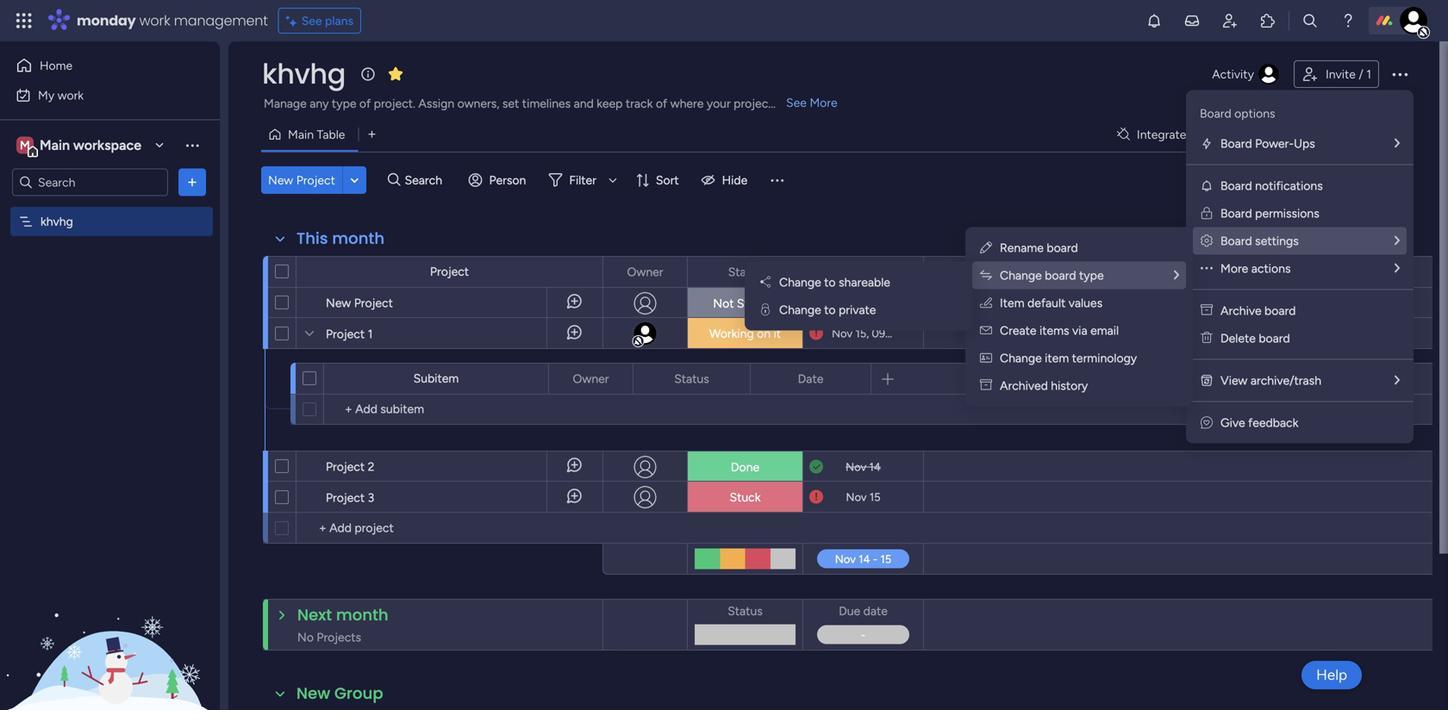 Task type: vqa. For each thing, say whether or not it's contained in the screenshot.
the topmost 'Due date'
yes



Task type: describe. For each thing, give the bounding box(es) containing it.
shareable
[[839, 275, 890, 290]]

workspace options image
[[184, 136, 201, 154]]

notifications image
[[1146, 12, 1163, 29]]

via
[[1072, 323, 1088, 338]]

not
[[713, 296, 734, 311]]

1 vertical spatial status
[[674, 372, 709, 386]]

nov 15, 09:00 am
[[832, 327, 922, 340]]

dapulse archived image
[[1201, 303, 1213, 318]]

0 vertical spatial more
[[810, 95, 838, 110]]

nov 14
[[846, 460, 881, 474]]

1 vertical spatial new project
[[326, 296, 393, 310]]

owners,
[[457, 96, 499, 111]]

create items via email
[[1000, 323, 1119, 338]]

automate
[[1310, 127, 1364, 142]]

khvhg inside list box
[[41, 214, 73, 229]]

month for this month
[[332, 228, 385, 250]]

keep
[[597, 96, 623, 111]]

give
[[1221, 415, 1245, 430]]

board power-ups image
[[1200, 137, 1214, 150]]

see for see more
[[786, 95, 807, 110]]

dapulse archived image
[[980, 378, 992, 393]]

board for board permissions
[[1221, 206, 1252, 221]]

main table
[[288, 127, 345, 142]]

see more link
[[784, 94, 839, 111]]

project 3
[[326, 490, 374, 505]]

new inside new group field
[[297, 683, 330, 705]]

board permissions
[[1221, 206, 1319, 221]]

any
[[310, 96, 329, 111]]

0 horizontal spatial owner
[[573, 372, 609, 386]]

dapulse edit image
[[980, 240, 992, 255]]

new project button
[[261, 166, 342, 194]]

workspace
[[73, 137, 141, 153]]

see for see plans
[[301, 13, 322, 28]]

v2 change image
[[980, 268, 992, 283]]

change for change to private
[[779, 303, 821, 317]]

1 vertical spatial options image
[[609, 364, 621, 393]]

1 of from the left
[[359, 96, 371, 111]]

change to shareable
[[779, 275, 890, 290]]

v2 delete line image
[[1201, 331, 1213, 346]]

New Group field
[[292, 683, 388, 705]]

autopilot image
[[1288, 123, 1303, 145]]

3
[[368, 490, 374, 505]]

filter
[[569, 173, 596, 187]]

see more
[[786, 95, 838, 110]]

nov for nov 14
[[846, 460, 867, 474]]

archived history
[[1000, 378, 1088, 393]]

0 vertical spatial status
[[728, 265, 763, 279]]

actions
[[1251, 261, 1291, 276]]

help image
[[1340, 12, 1357, 29]]

project for project 2
[[326, 459, 365, 474]]

delete
[[1221, 331, 1256, 346]]

view
[[1221, 373, 1248, 388]]

2 vertical spatial status
[[728, 604, 763, 618]]

0 vertical spatial owner
[[627, 265, 663, 279]]

person
[[489, 173, 526, 187]]

main for main workspace
[[40, 137, 70, 153]]

15,
[[855, 327, 869, 340]]

0 vertical spatial khvhg
[[262, 55, 346, 93]]

board options
[[1200, 106, 1275, 121]]

add view image
[[368, 128, 375, 141]]

show board description image
[[358, 66, 378, 83]]

this month
[[297, 228, 385, 250]]

give feedback
[[1221, 415, 1299, 430]]

gary orlando image
[[1400, 7, 1427, 34]]

set
[[502, 96, 519, 111]]

Date field
[[794, 369, 828, 388]]

board for change
[[1045, 268, 1076, 283]]

track
[[626, 96, 653, 111]]

private
[[839, 303, 876, 317]]

monday work management
[[77, 11, 268, 30]]

v2 overdue deadline image for nov 15, 09:00 am
[[809, 325, 823, 342]]

archive
[[1221, 303, 1262, 318]]

nov for nov 15, 09:00 am
[[832, 327, 853, 340]]

ups
[[1294, 136, 1315, 151]]

nov for nov 15
[[846, 490, 867, 504]]

working on it
[[709, 326, 781, 341]]

project inside button
[[296, 173, 335, 187]]

board for board options
[[1200, 106, 1232, 121]]

more inside menu
[[1221, 261, 1248, 276]]

item default values
[[1000, 296, 1103, 310]]

menu image
[[768, 172, 785, 189]]

my work
[[38, 88, 84, 103]]

archive/trash
[[1251, 373, 1321, 388]]

monday
[[77, 11, 136, 30]]

Next month field
[[293, 604, 393, 626]]

board for rename
[[1047, 240, 1078, 255]]

14
[[869, 460, 881, 474]]

person button
[[462, 166, 536, 194]]

workspace image
[[16, 136, 34, 155]]

This month field
[[292, 228, 389, 250]]

/
[[1359, 67, 1363, 81]]

table
[[317, 127, 345, 142]]

change for change item terminology
[[1000, 351, 1042, 365]]

date for 1st due date field from the bottom of the page
[[863, 604, 888, 618]]

more actions
[[1221, 261, 1291, 276]]

invite
[[1326, 67, 1356, 81]]

rename
[[1000, 240, 1044, 255]]

select product image
[[16, 12, 33, 29]]

+ Add subitem text field
[[333, 399, 513, 420]]

project 2
[[326, 459, 374, 474]]

2 vertical spatial status field
[[723, 602, 767, 621]]

collapse board header image
[[1396, 128, 1409, 141]]

month for next month
[[336, 604, 388, 626]]

list arrow image for board power-ups
[[1395, 137, 1400, 150]]

values
[[1069, 296, 1103, 310]]

activity button
[[1205, 60, 1287, 88]]

help button
[[1302, 661, 1362, 690]]

archived
[[1000, 378, 1048, 393]]

2
[[368, 459, 374, 474]]

manage any type of project. assign owners, set timelines and keep track of where your project stands.
[[264, 96, 814, 111]]

to for private
[[824, 303, 836, 317]]

2 due date field from the top
[[835, 602, 892, 621]]

my
[[38, 88, 54, 103]]

v2 search image
[[388, 170, 400, 190]]

plans
[[325, 13, 354, 28]]

v2 user feedback image
[[1201, 415, 1213, 430]]

due for 1st due date field from the bottom of the page
[[839, 604, 860, 618]]

1 vertical spatial status field
[[670, 369, 714, 388]]

board notifications
[[1221, 178, 1323, 193]]

change item terminology
[[1000, 351, 1137, 365]]

board for delete
[[1259, 331, 1290, 346]]

list arrow image for change board type
[[1174, 269, 1179, 281]]

new group
[[297, 683, 383, 705]]



Task type: locate. For each thing, give the bounding box(es) containing it.
2 due from the top
[[839, 604, 860, 618]]

activity
[[1212, 67, 1254, 81]]

type right any
[[332, 96, 356, 111]]

board down archive board
[[1259, 331, 1290, 346]]

stuck
[[730, 490, 761, 505]]

Search field
[[400, 168, 452, 192]]

manage
[[264, 96, 307, 111]]

0 vertical spatial new
[[268, 173, 293, 187]]

am
[[905, 327, 922, 340]]

change for change to shareable
[[779, 275, 821, 290]]

0 horizontal spatial more
[[810, 95, 838, 110]]

feedback
[[1248, 415, 1299, 430]]

see inside see plans "button"
[[301, 13, 322, 28]]

stands.
[[776, 96, 814, 111]]

list arrow image
[[1395, 137, 1400, 150], [1395, 234, 1400, 247], [1395, 374, 1400, 387]]

board
[[1200, 106, 1232, 121], [1221, 136, 1252, 151], [1221, 178, 1252, 193], [1221, 206, 1252, 221], [1221, 234, 1252, 248]]

v2 permission outline image
[[1201, 206, 1212, 221]]

0 vertical spatial owner field
[[623, 262, 668, 281]]

Search in workspace field
[[36, 172, 144, 192]]

1 vertical spatial due date field
[[835, 602, 892, 621]]

1 horizontal spatial see
[[786, 95, 807, 110]]

arrow down image
[[602, 170, 623, 190]]

main inside "button"
[[288, 127, 314, 142]]

to up the "change to private"
[[824, 275, 836, 290]]

delete board
[[1221, 331, 1290, 346]]

0 vertical spatial month
[[332, 228, 385, 250]]

nov left "14" at right
[[846, 460, 867, 474]]

0 vertical spatial due date field
[[835, 262, 892, 281]]

dapulse integrations image
[[1117, 128, 1130, 141]]

option
[[0, 206, 220, 209]]

create
[[1000, 323, 1037, 338]]

remove from favorites image
[[387, 65, 404, 82]]

0 horizontal spatial owner field
[[568, 369, 613, 388]]

change for change board type
[[1000, 268, 1042, 283]]

date
[[863, 265, 888, 279], [863, 604, 888, 618]]

khvhg field
[[258, 55, 350, 93]]

board for archive
[[1265, 303, 1296, 318]]

help
[[1316, 666, 1347, 684]]

new up project 1
[[326, 296, 351, 310]]

more
[[810, 95, 838, 110], [1221, 261, 1248, 276]]

15
[[870, 490, 881, 504]]

1
[[1366, 67, 1371, 81], [368, 327, 373, 341]]

v2 overdue deadline image for nov 15
[[809, 489, 823, 506]]

change down the rename
[[1000, 268, 1042, 283]]

search everything image
[[1302, 12, 1319, 29]]

new inside new project button
[[268, 173, 293, 187]]

0 horizontal spatial type
[[332, 96, 356, 111]]

my work button
[[10, 81, 185, 109]]

1 vertical spatial type
[[1079, 268, 1104, 283]]

list arrow image for more actions
[[1395, 262, 1400, 275]]

Due date field
[[835, 262, 892, 281], [835, 602, 892, 621]]

2 list arrow image from the top
[[1395, 234, 1400, 247]]

options image
[[1390, 64, 1410, 84], [663, 257, 675, 287], [779, 257, 791, 287], [927, 259, 960, 285]]

0 horizontal spatial main
[[40, 137, 70, 153]]

work for my
[[57, 88, 84, 103]]

board right v2 permission outline icon
[[1221, 206, 1252, 221]]

permissions
[[1255, 206, 1319, 221]]

see plans button
[[278, 8, 361, 34]]

items
[[1040, 323, 1069, 338]]

Status field
[[724, 262, 767, 281], [670, 369, 714, 388], [723, 602, 767, 621]]

work inside 'button'
[[57, 88, 84, 103]]

0 vertical spatial new project
[[268, 173, 335, 187]]

1 due date field from the top
[[835, 262, 892, 281]]

to for shareable
[[824, 275, 836, 290]]

board up item default values
[[1045, 268, 1076, 283]]

board up change board type
[[1047, 240, 1078, 255]]

project.
[[374, 96, 415, 111]]

main for main table
[[288, 127, 314, 142]]

view archive/trash
[[1221, 373, 1321, 388]]

khvhg
[[262, 55, 346, 93], [41, 214, 73, 229]]

board
[[1047, 240, 1078, 255], [1045, 268, 1076, 283], [1265, 303, 1296, 318], [1259, 331, 1290, 346]]

1 date from the top
[[863, 265, 888, 279]]

archive board
[[1221, 303, 1296, 318]]

list arrow image for board settings
[[1395, 234, 1400, 247]]

0 vertical spatial see
[[301, 13, 322, 28]]

see
[[301, 13, 322, 28], [786, 95, 807, 110]]

home
[[40, 58, 73, 73]]

khvhg up any
[[262, 55, 346, 93]]

new project down main table "button"
[[268, 173, 335, 187]]

list arrow image
[[1395, 262, 1400, 275], [1174, 269, 1179, 281]]

1 horizontal spatial more
[[1221, 261, 1248, 276]]

0 vertical spatial work
[[139, 11, 170, 30]]

change to private
[[779, 303, 876, 317]]

work right my
[[57, 88, 84, 103]]

1 vertical spatial to
[[824, 303, 836, 317]]

angle down image
[[350, 174, 359, 187]]

invite members image
[[1221, 12, 1239, 29]]

home button
[[10, 52, 185, 79]]

new down main table "button"
[[268, 173, 293, 187]]

change up it
[[779, 303, 821, 317]]

lottie animation image
[[0, 536, 220, 710]]

1 vertical spatial more
[[1221, 261, 1248, 276]]

work for monday
[[139, 11, 170, 30]]

where
[[670, 96, 704, 111]]

v2 overdue deadline image
[[809, 325, 823, 342], [809, 489, 823, 506]]

2 of from the left
[[656, 96, 667, 111]]

2 vertical spatial nov
[[846, 490, 867, 504]]

m
[[20, 138, 30, 153]]

of
[[359, 96, 371, 111], [656, 96, 667, 111]]

0 vertical spatial due date
[[839, 265, 888, 279]]

item
[[1045, 351, 1069, 365]]

board for board settings
[[1221, 234, 1252, 248]]

more dots image
[[1201, 261, 1213, 276]]

1 horizontal spatial of
[[656, 96, 667, 111]]

main right workspace icon
[[40, 137, 70, 153]]

apps image
[[1259, 12, 1277, 29]]

working
[[709, 326, 754, 341]]

it
[[774, 326, 781, 341]]

due date for 2nd due date field from the bottom
[[839, 265, 888, 279]]

board up board power-ups icon
[[1200, 106, 1232, 121]]

new project up project 1
[[326, 296, 393, 310]]

1 horizontal spatial list arrow image
[[1395, 262, 1400, 275]]

1 vertical spatial owner field
[[568, 369, 613, 388]]

more right more dots 'icon'
[[1221, 261, 1248, 276]]

board power-ups
[[1221, 136, 1315, 151]]

1 vertical spatial work
[[57, 88, 84, 103]]

board for board notifications
[[1221, 178, 1252, 193]]

1 vertical spatial nov
[[846, 460, 867, 474]]

1 horizontal spatial 1
[[1366, 67, 1371, 81]]

lottie animation element
[[0, 536, 220, 710]]

1 vertical spatial new
[[326, 296, 351, 310]]

1 vertical spatial due date
[[839, 604, 888, 618]]

month right this on the top of page
[[332, 228, 385, 250]]

1 horizontal spatial owner field
[[623, 262, 668, 281]]

project
[[734, 96, 773, 111]]

3 list arrow image from the top
[[1395, 374, 1400, 387]]

management
[[174, 11, 268, 30]]

0 vertical spatial options image
[[184, 174, 201, 191]]

0 vertical spatial nov
[[832, 327, 853, 340]]

on
[[757, 326, 771, 341]]

+ Add project text field
[[305, 518, 595, 539]]

date
[[798, 372, 823, 386]]

see right project
[[786, 95, 807, 110]]

1 vertical spatial date
[[863, 604, 888, 618]]

1 to from the top
[[824, 275, 836, 290]]

1 horizontal spatial main
[[288, 127, 314, 142]]

history
[[1051, 378, 1088, 393]]

v2 client name column image
[[980, 351, 992, 365]]

hide
[[722, 173, 748, 187]]

0 vertical spatial due
[[839, 265, 860, 279]]

v2 email column image
[[980, 323, 992, 338]]

next month
[[297, 604, 388, 626]]

v2 done deadline image
[[809, 459, 823, 475]]

nov 15
[[846, 490, 881, 504]]

0 vertical spatial 1
[[1366, 67, 1371, 81]]

type up values
[[1079, 268, 1104, 283]]

nov
[[832, 327, 853, 340], [846, 460, 867, 474], [846, 490, 867, 504]]

change board type
[[1000, 268, 1104, 283]]

dapulse admin menu image
[[1201, 234, 1213, 248]]

main workspace
[[40, 137, 141, 153]]

invite / 1
[[1326, 67, 1371, 81]]

type
[[332, 96, 356, 111], [1079, 268, 1104, 283]]

board right board power-ups icon
[[1221, 136, 1252, 151]]

1 vertical spatial month
[[336, 604, 388, 626]]

sort
[[656, 173, 679, 187]]

0 vertical spatial type
[[332, 96, 356, 111]]

project 1
[[326, 327, 373, 341]]

rename board
[[1000, 240, 1078, 255]]

v2 overdue deadline image down v2 done deadline image
[[809, 489, 823, 506]]

email
[[1090, 323, 1119, 338]]

1 v2 overdue deadline image from the top
[[809, 325, 823, 342]]

1 list arrow image from the top
[[1395, 137, 1400, 150]]

notifications
[[1255, 178, 1323, 193]]

board notifications image
[[1200, 179, 1214, 193]]

2 vertical spatial list arrow image
[[1395, 374, 1400, 387]]

board right 'dapulse admin menu' image
[[1221, 234, 1252, 248]]

new project
[[268, 173, 335, 187], [326, 296, 393, 310]]

1 due from the top
[[839, 265, 860, 279]]

main inside workspace selection element
[[40, 137, 70, 153]]

2 vertical spatial new
[[297, 683, 330, 705]]

dapulse share image
[[760, 275, 771, 290]]

2 to from the top
[[824, 303, 836, 317]]

of right track at top
[[656, 96, 667, 111]]

1 vertical spatial v2 overdue deadline image
[[809, 489, 823, 506]]

0 horizontal spatial of
[[359, 96, 371, 111]]

view archive/trash image
[[1200, 374, 1214, 387]]

see plans
[[301, 13, 354, 28]]

menu
[[1186, 90, 1414, 443]]

2 due date from the top
[[839, 604, 888, 618]]

board settings
[[1221, 234, 1299, 248]]

0 horizontal spatial work
[[57, 88, 84, 103]]

board right board notifications icon
[[1221, 178, 1252, 193]]

due
[[839, 265, 860, 279], [839, 604, 860, 618]]

see inside "see more" link
[[786, 95, 807, 110]]

0 horizontal spatial options image
[[184, 174, 201, 191]]

inbox image
[[1184, 12, 1201, 29]]

0 vertical spatial date
[[863, 265, 888, 279]]

khvhg list box
[[0, 203, 220, 469]]

nov left 15
[[846, 490, 867, 504]]

options image
[[184, 174, 201, 191], [609, 364, 621, 393]]

1 vertical spatial 1
[[368, 327, 373, 341]]

2 v2 overdue deadline image from the top
[[809, 489, 823, 506]]

date for 2nd due date field from the bottom
[[863, 265, 888, 279]]

due date for 1st due date field from the bottom of the page
[[839, 604, 888, 618]]

change down create
[[1000, 351, 1042, 365]]

more right project
[[810, 95, 838, 110]]

1 horizontal spatial type
[[1079, 268, 1104, 283]]

0 vertical spatial to
[[824, 275, 836, 290]]

change right dapulse share image
[[779, 275, 821, 290]]

list arrow image for view archive/trash
[[1395, 374, 1400, 387]]

v2 item default values image
[[980, 296, 992, 310]]

workspace selection element
[[16, 135, 144, 157]]

settings
[[1255, 234, 1299, 248]]

1 vertical spatial list arrow image
[[1395, 234, 1400, 247]]

0 vertical spatial list arrow image
[[1395, 137, 1400, 150]]

new project inside button
[[268, 173, 335, 187]]

board for board power-ups
[[1221, 136, 1252, 151]]

2 date from the top
[[863, 604, 888, 618]]

project for project 1
[[326, 327, 365, 341]]

1 vertical spatial see
[[786, 95, 807, 110]]

0 vertical spatial status field
[[724, 262, 767, 281]]

1 inside invite / 1 'button'
[[1366, 67, 1371, 81]]

v2 overdue deadline image down the "change to private"
[[809, 325, 823, 342]]

work right monday
[[139, 11, 170, 30]]

month
[[332, 228, 385, 250], [336, 604, 388, 626]]

1 horizontal spatial work
[[139, 11, 170, 30]]

column information image
[[780, 265, 794, 279]]

1 vertical spatial khvhg
[[41, 214, 73, 229]]

0 horizontal spatial 1
[[368, 327, 373, 341]]

1 horizontal spatial khvhg
[[262, 55, 346, 93]]

1 horizontal spatial options image
[[609, 364, 621, 393]]

default
[[1028, 296, 1066, 310]]

main left the 'table'
[[288, 127, 314, 142]]

filter button
[[542, 166, 623, 194]]

to left private
[[824, 303, 836, 317]]

dapulse private image
[[761, 303, 770, 317]]

1 vertical spatial due
[[839, 604, 860, 618]]

type for board
[[1079, 268, 1104, 283]]

project for project
[[430, 264, 469, 279]]

1 vertical spatial owner
[[573, 372, 609, 386]]

next
[[297, 604, 332, 626]]

1 horizontal spatial owner
[[627, 265, 663, 279]]

khvhg down search in workspace field
[[41, 214, 73, 229]]

type for any
[[332, 96, 356, 111]]

menu containing board options
[[1186, 90, 1414, 443]]

month right next in the left of the page
[[336, 604, 388, 626]]

0 horizontal spatial khvhg
[[41, 214, 73, 229]]

1 due date from the top
[[839, 265, 888, 279]]

invite / 1 button
[[1294, 60, 1379, 88]]

main
[[288, 127, 314, 142], [40, 137, 70, 153]]

see left plans
[[301, 13, 322, 28]]

new
[[268, 173, 293, 187], [326, 296, 351, 310], [297, 683, 330, 705]]

terminology
[[1072, 351, 1137, 365]]

board up the delete board
[[1265, 303, 1296, 318]]

0 horizontal spatial see
[[301, 13, 322, 28]]

assign
[[418, 96, 454, 111]]

of down show board description 'image'
[[359, 96, 371, 111]]

Owner field
[[623, 262, 668, 281], [568, 369, 613, 388]]

nov left 15,
[[832, 327, 853, 340]]

new left group
[[297, 683, 330, 705]]

0 horizontal spatial list arrow image
[[1174, 269, 1179, 281]]

hide button
[[694, 166, 758, 194]]

started
[[737, 296, 777, 311]]

project for project 3
[[326, 490, 365, 505]]

due for 2nd due date field from the bottom
[[839, 265, 860, 279]]

sort button
[[628, 166, 689, 194]]

0 vertical spatial v2 overdue deadline image
[[809, 325, 823, 342]]

timelines
[[522, 96, 571, 111]]

work
[[139, 11, 170, 30], [57, 88, 84, 103]]

group
[[334, 683, 383, 705]]



